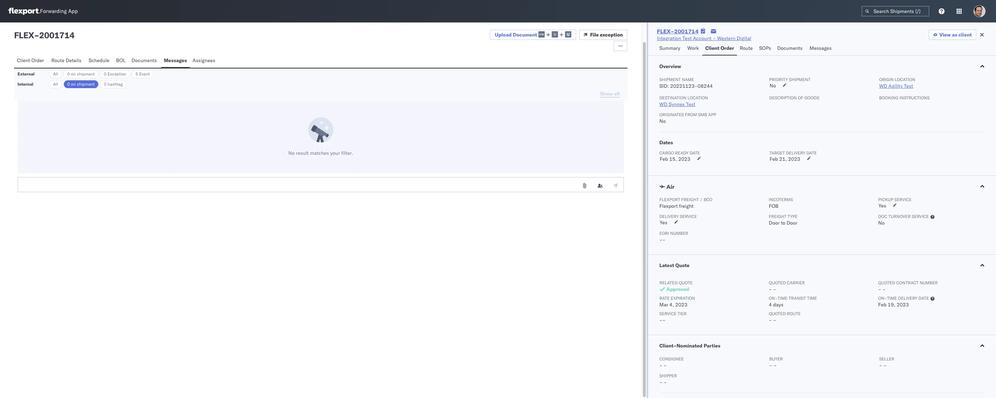 Task type: locate. For each thing, give the bounding box(es) containing it.
wd synnex test link
[[660, 101, 696, 107]]

2 door from the left
[[787, 220, 798, 226]]

test inside the destination location wd synnex test
[[687, 101, 696, 107]]

incoterms
[[769, 197, 794, 202]]

feb for feb 15, 2023
[[660, 156, 669, 162]]

0 vertical spatial messages
[[810, 45, 832, 51]]

1 vertical spatial client
[[17, 57, 30, 64]]

quoted left carrier
[[769, 280, 786, 286]]

0 horizontal spatial delivery
[[787, 150, 806, 156]]

1 horizontal spatial door
[[787, 220, 798, 226]]

test inside "link"
[[683, 35, 692, 41]]

no result matches your filter.
[[289, 150, 353, 156]]

1 vertical spatial route
[[51, 57, 64, 64]]

quoted inside the quoted carrier - -
[[769, 280, 786, 286]]

shipment
[[77, 71, 95, 77], [790, 77, 811, 82], [77, 81, 95, 87]]

exception
[[108, 71, 126, 77]]

test up booking instructions
[[905, 83, 914, 89]]

on- for on-time transit time 4 days
[[769, 296, 778, 301]]

route for route
[[740, 45, 753, 51]]

target
[[770, 150, 786, 156]]

1 all from the top
[[53, 71, 58, 77]]

1 vertical spatial messages
[[164, 57, 187, 64]]

delivery up feb 21, 2023
[[787, 150, 806, 156]]

client order button down western
[[703, 42, 738, 55]]

location inside the destination location wd synnex test
[[688, 95, 709, 100]]

0 exception
[[104, 71, 126, 77]]

wd down origin
[[880, 83, 888, 89]]

2023 down ready
[[679, 156, 691, 162]]

service up doc turnover service
[[895, 197, 912, 202]]

0 horizontal spatial door
[[769, 220, 780, 226]]

date right target
[[807, 150, 817, 156]]

quoted left contract
[[879, 280, 896, 286]]

1 vertical spatial all button
[[49, 80, 62, 89]]

test up from
[[687, 101, 696, 107]]

service down flexport freight / bco flexport freight
[[680, 214, 698, 219]]

delivery down contract
[[899, 296, 918, 301]]

route inside button
[[51, 57, 64, 64]]

1 vertical spatial yes
[[660, 220, 668, 226]]

service tier --
[[660, 311, 687, 323]]

1 horizontal spatial delivery
[[899, 296, 918, 301]]

1 horizontal spatial app
[[709, 112, 717, 117]]

location down 08244
[[688, 95, 709, 100]]

1 0 on shipment from the top
[[67, 71, 95, 77]]

documents right sops button
[[778, 45, 803, 51]]

1 horizontal spatial 2001714
[[675, 28, 699, 35]]

service
[[660, 311, 677, 316]]

flex-
[[657, 28, 675, 35]]

all down route details
[[53, 71, 58, 77]]

test for wd synnex test
[[687, 101, 696, 107]]

3 time from the left
[[888, 296, 898, 301]]

0 vertical spatial order
[[721, 45, 735, 51]]

feb
[[660, 156, 669, 162], [770, 156, 779, 162], [879, 302, 887, 308]]

test up work
[[683, 35, 692, 41]]

0 horizontal spatial date
[[690, 150, 701, 156]]

client down 'integration test account - western digital' "link"
[[706, 45, 720, 51]]

latest
[[660, 262, 675, 269]]

0 vertical spatial wd
[[880, 83, 888, 89]]

order for leftmost client order button
[[31, 57, 44, 64]]

messages for rightmost the messages "button"
[[810, 45, 832, 51]]

ready
[[676, 150, 689, 156]]

client for client order button to the right
[[706, 45, 720, 51]]

time right transit
[[808, 296, 818, 301]]

1 horizontal spatial documents button
[[775, 42, 807, 55]]

order
[[721, 45, 735, 51], [31, 57, 44, 64]]

1 horizontal spatial time
[[808, 296, 818, 301]]

1 vertical spatial 0 on shipment
[[67, 81, 95, 87]]

air button
[[649, 176, 997, 197]]

turnover
[[889, 214, 911, 219]]

None text field
[[18, 177, 624, 192]]

0 horizontal spatial feb
[[660, 156, 669, 162]]

cargo
[[660, 150, 675, 156]]

documents button right sops
[[775, 42, 807, 55]]

messages
[[810, 45, 832, 51], [164, 57, 187, 64]]

buyer
[[770, 357, 783, 362]]

2023 down target delivery date
[[789, 156, 801, 162]]

yes down delivery
[[660, 220, 668, 226]]

file exception
[[591, 32, 623, 38]]

all button for external
[[49, 70, 62, 78]]

no
[[770, 83, 777, 89], [660, 118, 666, 124], [289, 150, 295, 156], [879, 220, 885, 226]]

view as client
[[940, 32, 973, 38]]

1 horizontal spatial wd
[[880, 83, 888, 89]]

0 vertical spatial all button
[[49, 70, 62, 78]]

0 horizontal spatial messages
[[164, 57, 187, 64]]

1 vertical spatial client order
[[17, 57, 44, 64]]

1 vertical spatial app
[[709, 112, 717, 117]]

0 horizontal spatial order
[[31, 57, 44, 64]]

2 horizontal spatial feb
[[879, 302, 887, 308]]

0 horizontal spatial route
[[51, 57, 64, 64]]

documents
[[778, 45, 803, 51], [132, 57, 157, 64]]

1 horizontal spatial feb
[[770, 156, 779, 162]]

on- inside "on-time transit time 4 days"
[[769, 296, 778, 301]]

bol button
[[113, 54, 129, 68]]

quoted inside "quoted contract number - - rate expiration mar 4, 2023"
[[879, 280, 896, 286]]

0 vertical spatial all
[[53, 71, 58, 77]]

0 horizontal spatial time
[[778, 296, 788, 301]]

2 vertical spatial test
[[687, 101, 696, 107]]

location
[[896, 77, 916, 82], [688, 95, 709, 100]]

1 horizontal spatial client
[[706, 45, 720, 51]]

on- up feb 19, 2023
[[879, 296, 888, 301]]

1 horizontal spatial date
[[807, 150, 817, 156]]

app right forwarding
[[68, 8, 78, 15]]

date down number at bottom
[[919, 296, 930, 301]]

0 horizontal spatial yes
[[660, 220, 668, 226]]

route inside button
[[740, 45, 753, 51]]

all for internal
[[53, 81, 58, 87]]

quoted down days in the right of the page
[[769, 311, 786, 316]]

route details
[[51, 57, 81, 64]]

1 vertical spatial on
[[71, 81, 76, 87]]

1 horizontal spatial messages
[[810, 45, 832, 51]]

1 horizontal spatial client order button
[[703, 42, 738, 55]]

2001714 up account
[[675, 28, 699, 35]]

feb for feb 21, 2023
[[770, 156, 779, 162]]

documents button up event
[[129, 54, 161, 68]]

0 vertical spatial app
[[68, 8, 78, 15]]

origin location wd agility test
[[880, 77, 916, 89]]

event
[[139, 71, 150, 77]]

yes
[[879, 203, 887, 209], [660, 220, 668, 226]]

0 vertical spatial yes
[[879, 203, 887, 209]]

buyer - -
[[770, 357, 783, 369]]

time up days in the right of the page
[[778, 296, 788, 301]]

order for client order button to the right
[[721, 45, 735, 51]]

2001714 down forwarding app
[[39, 30, 75, 40]]

door
[[769, 220, 780, 226], [787, 220, 798, 226]]

1 horizontal spatial on-
[[879, 296, 888, 301]]

on- up 4
[[769, 296, 778, 301]]

2 on- from the left
[[879, 296, 888, 301]]

internal
[[18, 81, 33, 87]]

no down originates
[[660, 118, 666, 124]]

all down route details button
[[53, 81, 58, 87]]

15,
[[670, 156, 677, 162]]

test
[[683, 35, 692, 41], [905, 83, 914, 89], [687, 101, 696, 107]]

all button down route details button
[[49, 80, 62, 89]]

route for route details
[[51, 57, 64, 64]]

1 horizontal spatial messages button
[[807, 42, 836, 55]]

0 horizontal spatial wd
[[660, 101, 668, 107]]

quoted route - -
[[769, 311, 801, 323]]

yes down pickup
[[879, 203, 887, 209]]

2023 inside "quoted contract number - - rate expiration mar 4, 2023"
[[676, 302, 688, 308]]

feb for feb 19, 2023
[[879, 302, 887, 308]]

app inside originates from smb app no
[[709, 112, 717, 117]]

quoted
[[769, 280, 786, 286], [879, 280, 896, 286], [769, 311, 786, 316]]

upload document
[[495, 31, 538, 38]]

client-
[[660, 343, 677, 349]]

1 vertical spatial test
[[905, 83, 914, 89]]

view as client button
[[929, 30, 977, 40]]

service for pickup service
[[895, 197, 912, 202]]

0 vertical spatial 0 on shipment
[[67, 71, 95, 77]]

2 all button from the top
[[49, 80, 62, 89]]

client up the external
[[17, 57, 30, 64]]

yes for pickup
[[879, 203, 887, 209]]

all button for internal
[[49, 80, 62, 89]]

messages up overview button
[[810, 45, 832, 51]]

08244
[[698, 83, 713, 89]]

flexport up delivery
[[660, 203, 678, 209]]

1 all button from the top
[[49, 70, 62, 78]]

0 horizontal spatial on-
[[769, 296, 778, 301]]

route down digital
[[740, 45, 753, 51]]

door down freight
[[769, 220, 780, 226]]

0 horizontal spatial location
[[688, 95, 709, 100]]

0 vertical spatial on
[[71, 71, 76, 77]]

1 on from the top
[[71, 71, 76, 77]]

bol
[[116, 57, 126, 64]]

quote
[[679, 280, 693, 286]]

21,
[[780, 156, 787, 162]]

quoted contract number - - rate expiration mar 4, 2023
[[660, 280, 938, 308]]

sid:
[[660, 83, 669, 89]]

2023 down expiration
[[676, 302, 688, 308]]

1 vertical spatial flexport
[[660, 203, 678, 209]]

on- for on-time delivery date
[[879, 296, 888, 301]]

location up wd agility test link
[[896, 77, 916, 82]]

wd for wd agility test
[[880, 83, 888, 89]]

overview button
[[649, 56, 997, 77]]

1 vertical spatial wd
[[660, 101, 668, 107]]

freight left /
[[682, 197, 699, 202]]

1 horizontal spatial route
[[740, 45, 753, 51]]

agility
[[889, 83, 903, 89]]

1 on- from the left
[[769, 296, 778, 301]]

wd down destination
[[660, 101, 668, 107]]

0 vertical spatial documents
[[778, 45, 803, 51]]

client order up the external
[[17, 57, 44, 64]]

order up the external
[[31, 57, 44, 64]]

1 horizontal spatial order
[[721, 45, 735, 51]]

type
[[788, 214, 798, 219]]

doc turnover service
[[879, 214, 930, 219]]

client for leftmost client order button
[[17, 57, 30, 64]]

flexport
[[660, 197, 681, 202], [660, 203, 678, 209]]

origin
[[880, 77, 894, 82]]

2 0 on shipment from the top
[[67, 81, 95, 87]]

cargo ready date
[[660, 150, 701, 156]]

seller
[[880, 357, 895, 362]]

0 vertical spatial location
[[896, 77, 916, 82]]

name
[[682, 77, 695, 82]]

client order down western
[[706, 45, 735, 51]]

0 horizontal spatial documents
[[132, 57, 157, 64]]

0
[[67, 71, 70, 77], [104, 71, 106, 77], [67, 81, 70, 87], [104, 81, 106, 87]]

19,
[[889, 302, 896, 308]]

0 vertical spatial test
[[683, 35, 692, 41]]

0 vertical spatial flexport
[[660, 197, 681, 202]]

location inside origin location wd agility test
[[896, 77, 916, 82]]

all
[[53, 71, 58, 77], [53, 81, 58, 87]]

0 horizontal spatial client order
[[17, 57, 44, 64]]

app right 'smb'
[[709, 112, 717, 117]]

schedule
[[89, 57, 109, 64]]

wd inside the destination location wd synnex test
[[660, 101, 668, 107]]

20221123-
[[671, 83, 698, 89]]

goods
[[805, 95, 820, 100]]

consignee - -
[[660, 357, 684, 369]]

door down type
[[787, 220, 798, 226]]

2023 down on-time delivery date
[[897, 302, 910, 308]]

quoted inside quoted route - -
[[769, 311, 786, 316]]

instructions
[[900, 95, 930, 100]]

quoted carrier - -
[[769, 280, 805, 293]]

feb down target
[[770, 156, 779, 162]]

freight up delivery service
[[680, 203, 694, 209]]

messages left the assignees
[[164, 57, 187, 64]]

quoted for quoted carrier - -
[[769, 280, 786, 286]]

client order for leftmost client order button
[[17, 57, 44, 64]]

route
[[740, 45, 753, 51], [51, 57, 64, 64]]

time for on-time transit time 4 days
[[778, 296, 788, 301]]

messages button left the assignees
[[161, 54, 190, 68]]

approved
[[667, 286, 690, 293]]

0 vertical spatial client order
[[706, 45, 735, 51]]

documents up event
[[132, 57, 157, 64]]

wd inside origin location wd agility test
[[880, 83, 888, 89]]

0 horizontal spatial 2001714
[[39, 30, 75, 40]]

0 vertical spatial client
[[706, 45, 720, 51]]

assignees button
[[190, 54, 219, 68]]

1 horizontal spatial yes
[[879, 203, 887, 209]]

2 horizontal spatial time
[[888, 296, 898, 301]]

0 vertical spatial freight
[[682, 197, 699, 202]]

1 vertical spatial location
[[688, 95, 709, 100]]

2 all from the top
[[53, 81, 58, 87]]

no inside originates from smb app no
[[660, 118, 666, 124]]

0 on shipment
[[67, 71, 95, 77], [67, 81, 95, 87]]

2 on from the top
[[71, 81, 76, 87]]

forwarding app link
[[8, 8, 78, 15]]

feb down cargo
[[660, 156, 669, 162]]

latest quote button
[[649, 255, 997, 276]]

0 vertical spatial route
[[740, 45, 753, 51]]

synnex
[[669, 101, 685, 107]]

0 horizontal spatial client
[[17, 57, 30, 64]]

date right ready
[[690, 150, 701, 156]]

1 horizontal spatial location
[[896, 77, 916, 82]]

messages button up overview button
[[807, 42, 836, 55]]

1 time from the left
[[778, 296, 788, 301]]

time up the 19,
[[888, 296, 898, 301]]

no down doc
[[879, 220, 885, 226]]

upload
[[495, 31, 512, 38]]

quoted for quoted contract number - - rate expiration mar 4, 2023
[[879, 280, 896, 286]]

all button down route details
[[49, 70, 62, 78]]

1 vertical spatial order
[[31, 57, 44, 64]]

feb 19, 2023
[[879, 302, 910, 308]]

test inside origin location wd agility test
[[905, 83, 914, 89]]

on-time transit time 4 days
[[769, 296, 818, 308]]

feb left the 19,
[[879, 302, 887, 308]]

flexport down air
[[660, 197, 681, 202]]

1 horizontal spatial client order
[[706, 45, 735, 51]]

upload document button
[[490, 30, 577, 40]]

1 vertical spatial all
[[53, 81, 58, 87]]

2023 for feb 21, 2023
[[789, 156, 801, 162]]

documents button
[[775, 42, 807, 55], [129, 54, 161, 68]]

0 horizontal spatial documents button
[[129, 54, 161, 68]]

order down western
[[721, 45, 735, 51]]

client order button up the external
[[14, 54, 49, 68]]

route left details
[[51, 57, 64, 64]]



Task type: vqa. For each thing, say whether or not it's contained in the screenshot.
service corresponding to Pickup service
yes



Task type: describe. For each thing, give the bounding box(es) containing it.
assignees
[[193, 57, 215, 64]]

service right turnover
[[912, 214, 930, 219]]

eori
[[660, 231, 670, 236]]

shipment
[[660, 77, 681, 82]]

account
[[694, 35, 712, 41]]

sops button
[[757, 42, 775, 55]]

date for feb 21, 2023
[[807, 150, 817, 156]]

0 on shipment for 0 hashtag
[[67, 81, 95, 87]]

messages for leftmost the messages "button"
[[164, 57, 187, 64]]

location for wd agility test
[[896, 77, 916, 82]]

5 event
[[136, 71, 150, 77]]

delivery service
[[660, 214, 698, 219]]

work
[[688, 45, 699, 51]]

filter.
[[341, 150, 353, 156]]

client-nominated parties
[[660, 343, 721, 349]]

exception
[[600, 32, 623, 38]]

5
[[136, 71, 138, 77]]

booking
[[880, 95, 899, 100]]

route
[[787, 311, 801, 316]]

test for wd agility test
[[905, 83, 914, 89]]

client
[[959, 32, 973, 38]]

2023 for feb 15, 2023
[[679, 156, 691, 162]]

time for on-time delivery date
[[888, 296, 898, 301]]

work button
[[685, 42, 703, 55]]

forwarding
[[40, 8, 67, 15]]

wd for wd synnex test
[[660, 101, 668, 107]]

service for delivery service
[[680, 214, 698, 219]]

client order for client order button to the right
[[706, 45, 735, 51]]

1 vertical spatial freight
[[680, 203, 694, 209]]

location for wd synnex test
[[688, 95, 709, 100]]

/
[[701, 197, 703, 202]]

Search Shipments (/) text field
[[862, 6, 930, 17]]

integration
[[657, 35, 682, 41]]

transit
[[789, 296, 807, 301]]

nominated
[[677, 343, 703, 349]]

shipment for 0 hashtag
[[77, 81, 95, 87]]

integration test account - western digital
[[657, 35, 752, 41]]

shipper - -
[[660, 373, 677, 386]]

summary
[[660, 45, 681, 51]]

yes for delivery
[[660, 220, 668, 226]]

2 time from the left
[[808, 296, 818, 301]]

priority
[[770, 77, 789, 82]]

1 vertical spatial delivery
[[899, 296, 918, 301]]

freight
[[769, 214, 787, 219]]

air
[[667, 183, 675, 190]]

originates from smb app no
[[660, 112, 717, 124]]

delivery
[[660, 214, 679, 219]]

expiration
[[671, 296, 696, 301]]

all for external
[[53, 71, 58, 77]]

1 horizontal spatial documents
[[778, 45, 803, 51]]

your
[[331, 150, 340, 156]]

target delivery date
[[770, 150, 817, 156]]

on for 0 exception
[[71, 71, 76, 77]]

document
[[513, 31, 538, 38]]

carrier
[[787, 280, 805, 286]]

external
[[18, 71, 35, 77]]

as
[[953, 32, 958, 38]]

description
[[770, 95, 797, 100]]

flex-2001714 link
[[657, 28, 699, 35]]

western
[[718, 35, 736, 41]]

flexport. image
[[8, 8, 40, 15]]

feb 21, 2023
[[770, 156, 801, 162]]

pickup
[[879, 197, 894, 202]]

0 horizontal spatial client order button
[[14, 54, 49, 68]]

pickup service
[[879, 197, 912, 202]]

bco
[[704, 197, 713, 202]]

contract
[[897, 280, 919, 286]]

0 horizontal spatial messages button
[[161, 54, 190, 68]]

consignee
[[660, 357, 684, 362]]

1 door from the left
[[769, 220, 780, 226]]

doc
[[879, 214, 888, 219]]

no left the 'result'
[[289, 150, 295, 156]]

freight type door to door
[[769, 214, 798, 226]]

number
[[920, 280, 938, 286]]

2 horizontal spatial date
[[919, 296, 930, 301]]

on-time delivery date
[[879, 296, 930, 301]]

of
[[798, 95, 804, 100]]

from
[[686, 112, 698, 117]]

hashtag
[[108, 81, 123, 87]]

1 flexport from the top
[[660, 197, 681, 202]]

priority shipment
[[770, 77, 811, 82]]

1 vertical spatial documents
[[132, 57, 157, 64]]

latest quote
[[660, 262, 690, 269]]

2 flexport from the top
[[660, 203, 678, 209]]

booking instructions
[[880, 95, 930, 100]]

- inside "link"
[[713, 35, 716, 41]]

dates
[[660, 139, 674, 146]]

shipment for 0 exception
[[77, 71, 95, 77]]

shipper
[[660, 373, 677, 379]]

quoted for quoted route - -
[[769, 311, 786, 316]]

tier
[[678, 311, 687, 316]]

date for feb 15, 2023
[[690, 150, 701, 156]]

no down priority
[[770, 83, 777, 89]]

digital
[[737, 35, 752, 41]]

destination
[[660, 95, 687, 100]]

schedule button
[[86, 54, 113, 68]]

days
[[774, 302, 784, 308]]

view
[[940, 32, 952, 38]]

0 on shipment for 0 exception
[[67, 71, 95, 77]]

0 vertical spatial delivery
[[787, 150, 806, 156]]

related
[[660, 280, 678, 286]]

shipment name sid: 20221123-08244
[[660, 77, 713, 89]]

originates
[[660, 112, 684, 117]]

0 horizontal spatial app
[[68, 8, 78, 15]]

fob
[[769, 203, 779, 209]]

smb
[[699, 112, 708, 117]]

route button
[[738, 42, 757, 55]]

flex - 2001714
[[14, 30, 75, 40]]

description of goods
[[770, 95, 820, 100]]

4,
[[670, 302, 675, 308]]

2023 for feb 19, 2023
[[897, 302, 910, 308]]

summary button
[[657, 42, 685, 55]]

quote
[[676, 262, 690, 269]]

parties
[[704, 343, 721, 349]]

on for 0 hashtag
[[71, 81, 76, 87]]



